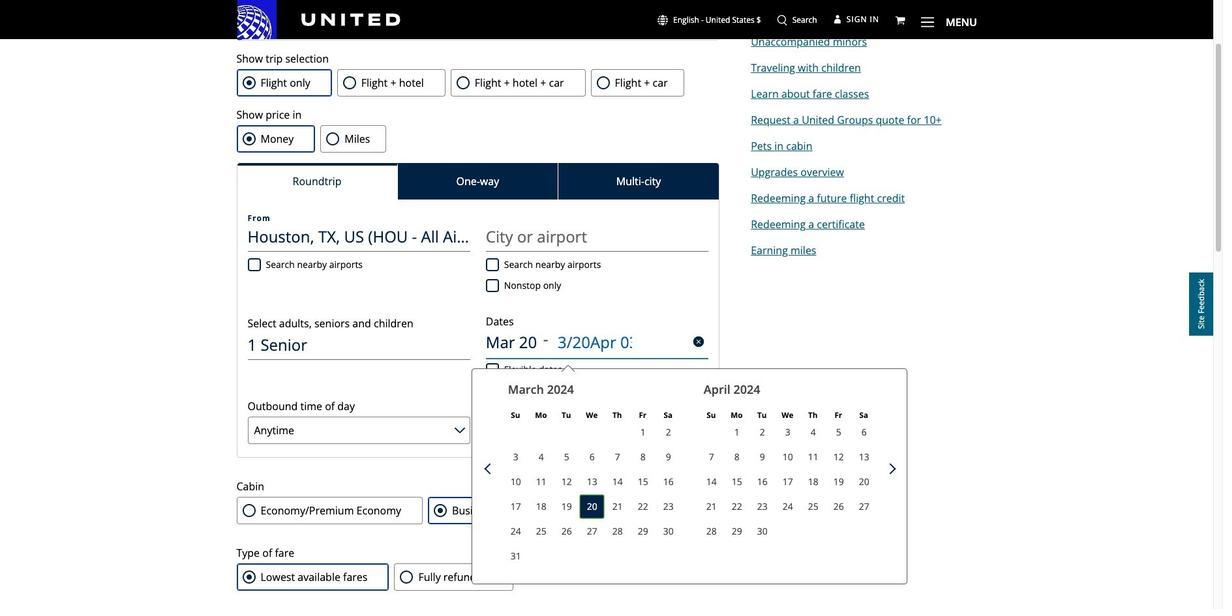 Task type: vqa. For each thing, say whether or not it's contained in the screenshot.
the return 'text field'
yes



Task type: describe. For each thing, give the bounding box(es) containing it.
move backward to switch to the previous month. image
[[484, 463, 495, 475]]

move forward to switch to the next month. image
[[885, 463, 896, 475]]

2 city or airport text field from the left
[[486, 222, 709, 252]]

enter your departing city, airport name, or airport code. element
[[248, 215, 271, 222]]

united logo link to homepage image
[[237, 0, 401, 39]]

Number of travelers, 1 Senior, enter to open and update number of travelers text field
[[248, 330, 470, 360]]



Task type: locate. For each thing, give the bounding box(es) containing it.
currently in english united states	$ enter to change image
[[658, 15, 668, 25]]

tab list
[[237, 163, 719, 200]]

Depart text field
[[486, 327, 543, 357]]

0 horizontal spatial city or airport text field
[[248, 222, 470, 252]]

1 city or airport text field from the left
[[248, 222, 470, 252]]

clear dates image
[[693, 337, 704, 347]]

alert
[[236, 3, 720, 40]]

Return text field
[[558, 327, 632, 357]]

view cart, click to view list of recently searched saved trips. image
[[895, 15, 905, 25]]

calendar application
[[480, 369, 1223, 584]]

City or airport text field
[[248, 222, 470, 252], [486, 222, 709, 252]]

1 horizontal spatial city or airport text field
[[486, 222, 709, 252]]



